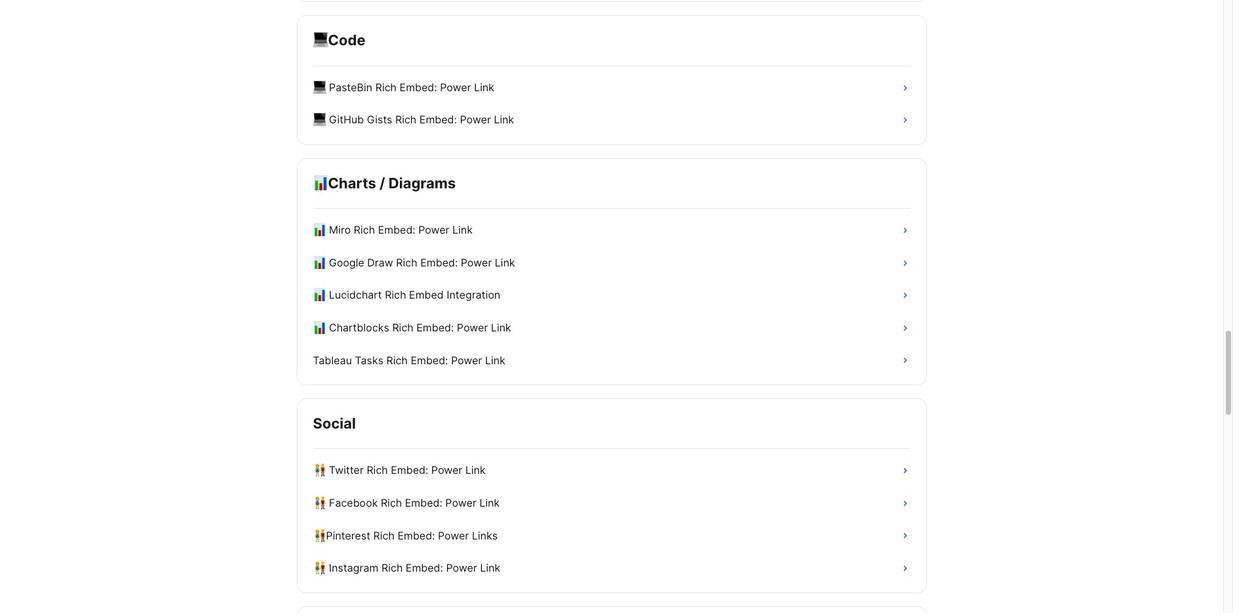 Task type: vqa. For each thing, say whether or not it's contained in the screenshot.
Tableau Tasks Rich Embed: Power Link's Power
yes



Task type: locate. For each thing, give the bounding box(es) containing it.
embed: down 📊 chartblocks  rich embed: power link
[[411, 354, 448, 367]]

rich
[[376, 81, 397, 94], [395, 113, 417, 126], [354, 224, 375, 237], [396, 256, 418, 269], [385, 289, 406, 302], [392, 321, 414, 334], [387, 354, 408, 367], [367, 464, 388, 477], [381, 497, 402, 510], [374, 529, 395, 542], [382, 562, 403, 575]]

2 📊 from the top
[[313, 256, 326, 269]]

1 vertical spatial 💻
[[313, 113, 326, 126]]

rich right miro
[[354, 224, 375, 237]]

embed: for instagram
[[406, 562, 443, 575]]

link
[[474, 81, 495, 94], [494, 113, 514, 126], [453, 224, 473, 237], [495, 256, 515, 269], [491, 321, 512, 334], [485, 354, 506, 367], [466, 464, 486, 477], [480, 497, 500, 510], [480, 562, 501, 575]]

0 vertical spatial 💻
[[313, 81, 326, 94]]

miro
[[329, 224, 351, 237]]

3 📊 from the top
[[313, 289, 326, 302]]

👫 for 👫 instagram rich embed: power link
[[313, 562, 326, 575]]

0 vertical spatial 👫
[[313, 464, 326, 477]]

💻 github gists rich embed: power link
[[313, 113, 514, 126]]

rich right "gists"
[[395, 113, 417, 126]]

📊 left miro
[[313, 224, 326, 237]]

chartblocks
[[329, 321, 390, 334]]

link for 💻 pastebin rich embed: power link
[[474, 81, 495, 94]]

👫 left twitter
[[313, 464, 326, 477]]

power for 👫 twitter rich embed: power link
[[432, 464, 463, 477]]

👫 left the facebook
[[313, 497, 326, 510]]

💻 for 💻 github gists rich embed: power link
[[313, 113, 326, 126]]

embed: down embed
[[417, 321, 454, 334]]

embed: for twitter
[[391, 464, 429, 477]]

👫 left instagram
[[313, 562, 326, 575]]

embed: up the 👫 instagram rich embed: power link
[[398, 529, 435, 542]]

rich for facebook
[[381, 497, 402, 510]]

rich right "tasks"
[[387, 354, 408, 367]]

💻 left github in the left top of the page
[[313, 113, 326, 126]]

rich for chartblocks
[[392, 321, 414, 334]]

embed: up 👫pinterest rich embed: power links
[[405, 497, 443, 510]]

embed: up draw
[[378, 224, 416, 237]]

embed: for tasks
[[411, 354, 448, 367]]

rich down 👫pinterest rich embed: power links
[[382, 562, 403, 575]]

💻 github gists rich embed: power link link
[[305, 104, 919, 137]]

/
[[380, 175, 385, 192]]

👫 for 👫 twitter rich embed: power link
[[313, 464, 326, 477]]

embed: up 👫 facebook rich embed: power link
[[391, 464, 429, 477]]

👫 facebook rich embed: power link
[[313, 497, 500, 510]]

💻 for 💻 pastebin rich embed: power link
[[313, 81, 326, 94]]

power for 💻 pastebin rich embed: power link
[[440, 81, 471, 94]]

power for 📊 miro rich embed: power link
[[419, 224, 450, 237]]

tasks
[[355, 354, 384, 367]]

power for 👫 instagram rich embed: power link
[[446, 562, 477, 575]]

📊 miro rich embed: power link link
[[305, 214, 919, 247]]

👫 instagram rich embed: power link
[[313, 562, 501, 575]]

rich up "gists"
[[376, 81, 397, 94]]

embed: up 💻 github gists rich embed: power link
[[400, 81, 437, 94]]

📊 for 📊 google draw rich embed: power link
[[313, 256, 326, 269]]

2 👫 from the top
[[313, 497, 326, 510]]

instagram
[[329, 562, 379, 575]]

embed
[[409, 289, 444, 302]]

💻
[[313, 81, 326, 94], [313, 113, 326, 126]]

rich for tasks
[[387, 354, 408, 367]]

gists
[[367, 113, 393, 126]]

1 📊 from the top
[[313, 224, 326, 237]]

tableau
[[313, 354, 352, 367]]

rich down 📊 lucidchart rich embed integration
[[392, 321, 414, 334]]

💻 pastebin rich embed: power link link
[[305, 71, 919, 104]]

👫
[[313, 464, 326, 477], [313, 497, 326, 510], [313, 562, 326, 575]]

📊 google draw rich embed: power link link
[[305, 247, 919, 279]]

link for 👫 instagram rich embed: power link
[[480, 562, 501, 575]]

rich down 👫 facebook rich embed: power link
[[374, 529, 395, 542]]

📊charts / diagrams link
[[313, 175, 911, 193]]

📊 chartblocks  rich embed: power link link
[[305, 312, 919, 345]]

rich for pastebin
[[376, 81, 397, 94]]

link for tableau tasks rich embed: power link
[[485, 354, 506, 367]]

👫 twitter rich embed: power link link
[[305, 455, 919, 488]]

1 👫 from the top
[[313, 464, 326, 477]]

rich for instagram
[[382, 562, 403, 575]]

rich down "👫 twitter rich embed: power link"
[[381, 497, 402, 510]]

📊charts / diagrams
[[313, 175, 456, 192]]

📊 left lucidchart
[[313, 289, 326, 302]]

power
[[440, 81, 471, 94], [460, 113, 491, 126], [419, 224, 450, 237], [461, 256, 492, 269], [457, 321, 488, 334], [451, 354, 482, 367], [432, 464, 463, 477], [446, 497, 477, 510], [438, 529, 469, 542], [446, 562, 477, 575]]

google
[[329, 256, 365, 269]]

tableau tasks rich embed: power link
[[313, 354, 506, 367]]

💻code link
[[313, 32, 911, 50]]

2 💻 from the top
[[313, 113, 326, 126]]

4 📊 from the top
[[313, 321, 326, 334]]

rich right twitter
[[367, 464, 388, 477]]

rich for lucidchart
[[385, 289, 406, 302]]

📊
[[313, 224, 326, 237], [313, 256, 326, 269], [313, 289, 326, 302], [313, 321, 326, 334]]

👫pinterest
[[313, 529, 371, 542]]

1 💻 from the top
[[313, 81, 326, 94]]

📊charts
[[313, 175, 376, 192]]

link for 📊 chartblocks  rich embed: power link
[[491, 321, 512, 334]]

embed:
[[400, 81, 437, 94], [420, 113, 457, 126], [378, 224, 416, 237], [421, 256, 458, 269], [417, 321, 454, 334], [411, 354, 448, 367], [391, 464, 429, 477], [405, 497, 443, 510], [398, 529, 435, 542], [406, 562, 443, 575]]

📊 up tableau on the left bottom of the page
[[313, 321, 326, 334]]

tableau tasks rich embed: power link link
[[305, 345, 919, 377]]

👫 for 👫 facebook rich embed: power link
[[313, 497, 326, 510]]

💻 left pastebin
[[313, 81, 326, 94]]

3 👫 from the top
[[313, 562, 326, 575]]

embed: down 👫pinterest rich embed: power links
[[406, 562, 443, 575]]

rich left embed
[[385, 289, 406, 302]]

embed: for chartblocks
[[417, 321, 454, 334]]

embed: for miro
[[378, 224, 416, 237]]

link for 📊 miro rich embed: power link
[[453, 224, 473, 237]]

💻 pastebin rich embed: power link
[[313, 81, 495, 94]]

📊 left google
[[313, 256, 326, 269]]

📊 chartblocks  rich embed: power link
[[313, 321, 512, 334]]

📊 for 📊 lucidchart rich embed integration
[[313, 289, 326, 302]]

lucidchart
[[329, 289, 382, 302]]

github
[[329, 113, 364, 126]]

1 vertical spatial 👫
[[313, 497, 326, 510]]

2 vertical spatial 👫
[[313, 562, 326, 575]]

rich for miro
[[354, 224, 375, 237]]

link for 👫 twitter rich embed: power link
[[466, 464, 486, 477]]



Task type: describe. For each thing, give the bounding box(es) containing it.
embed: down the 💻 pastebin rich embed: power link at the top of the page
[[420, 113, 457, 126]]

👫 twitter rich embed: power link
[[313, 464, 486, 477]]

embed: inside "link"
[[398, 529, 435, 542]]

👫pinterest rich embed: power links link
[[305, 520, 919, 553]]

integration
[[447, 289, 501, 302]]

📊 lucidchart rich embed integration link
[[305, 279, 919, 312]]

embed: up embed
[[421, 256, 458, 269]]

social
[[313, 415, 356, 432]]

links
[[472, 529, 498, 542]]

embed: for pastebin
[[400, 81, 437, 94]]

rich right draw
[[396, 256, 418, 269]]

💻code
[[313, 32, 366, 49]]

social link
[[313, 415, 911, 433]]

power for tableau tasks rich embed: power link
[[451, 354, 482, 367]]

📊 lucidchart rich embed integration
[[313, 289, 501, 302]]

rich for twitter
[[367, 464, 388, 477]]

link for 👫 facebook rich embed: power link
[[480, 497, 500, 510]]

twitter
[[329, 464, 364, 477]]

diagrams
[[389, 175, 456, 192]]

📊 google draw rich embed: power link
[[313, 256, 515, 269]]

power inside "link"
[[438, 529, 469, 542]]

facebook
[[329, 497, 378, 510]]

embed: for facebook
[[405, 497, 443, 510]]

📊 miro rich embed: power link
[[313, 224, 473, 237]]

power for 📊 chartblocks  rich embed: power link
[[457, 321, 488, 334]]

power for 👫 facebook rich embed: power link
[[446, 497, 477, 510]]

pastebin
[[329, 81, 373, 94]]

👫pinterest rich embed: power links
[[313, 529, 498, 542]]

👫 instagram rich embed: power link link
[[305, 553, 919, 585]]

📊 for 📊 chartblocks  rich embed: power link
[[313, 321, 326, 334]]

rich inside "link"
[[374, 529, 395, 542]]

👫 facebook rich embed: power link link
[[305, 488, 919, 520]]

📊 for 📊 miro rich embed: power link
[[313, 224, 326, 237]]

draw
[[367, 256, 393, 269]]



